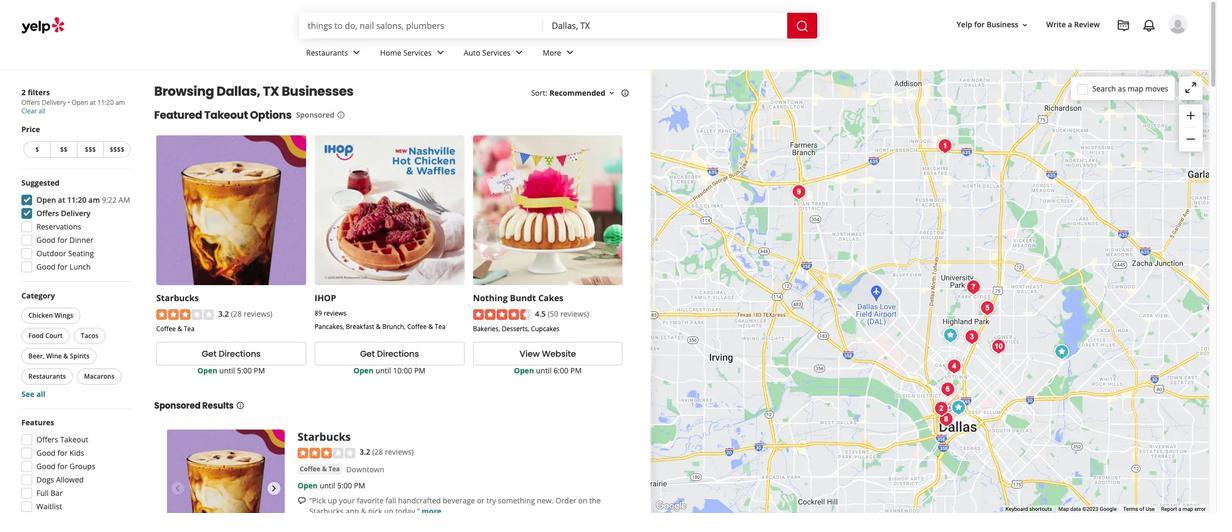 Task type: vqa. For each thing, say whether or not it's contained in the screenshot.
Good corresponding to Good for Groups
yes



Task type: describe. For each thing, give the bounding box(es) containing it.
next image
[[268, 483, 281, 496]]

terms
[[1124, 507, 1139, 513]]

home services link
[[372, 39, 456, 70]]

group containing features
[[18, 418, 133, 514]]

0 horizontal spatial 16 info v2 image
[[236, 402, 245, 410]]

good for good for dinner
[[36, 235, 56, 245]]

data
[[1071, 507, 1082, 513]]

none field the find
[[308, 20, 535, 32]]

texas spice image
[[936, 409, 957, 431]]

handcrafted
[[398, 496, 441, 506]]

ellen's image
[[931, 398, 953, 420]]

until for nothing bundt cakes
[[536, 366, 552, 376]]

try
[[487, 496, 496, 506]]

results
[[202, 400, 234, 413]]

pick
[[369, 506, 383, 514]]

brad k. image
[[1169, 14, 1189, 34]]

takeout for offers
[[60, 435, 88, 445]]

la la land kind cafe image
[[988, 336, 1010, 358]]

price group
[[21, 124, 133, 160]]

good for good for groups
[[36, 462, 56, 472]]

2 filters offers delivery • open at 11:20 am clear all
[[21, 87, 125, 116]]

for for business
[[975, 20, 985, 30]]

open until 10:00 pm
[[354, 366, 426, 376]]

group containing suggested
[[18, 178, 133, 276]]

terms of use
[[1124, 507, 1156, 513]]

report a map error link
[[1162, 507, 1207, 513]]

3.2 (28 reviews) for the left the 3.2 star rating image
[[219, 309, 273, 319]]

$$$$ button
[[104, 141, 131, 158]]

sort:
[[531, 88, 548, 98]]

4.5 star rating image
[[473, 310, 531, 320]]

more link
[[535, 39, 585, 70]]

24 chevron down v2 image for restaurants
[[350, 46, 363, 59]]

tea inside ihop 89 reviews pancakes, breakfast & brunch, coffee & tea
[[435, 322, 446, 331]]

bakeries, desserts, cupcakes
[[473, 325, 560, 334]]

$ button
[[24, 141, 50, 158]]

google image
[[654, 500, 689, 514]]

map for moves
[[1128, 83, 1144, 93]]

$$$
[[85, 145, 96, 154]]

dinner
[[70, 235, 93, 245]]

view
[[520, 348, 540, 360]]

0 horizontal spatial up
[[328, 496, 337, 506]]

bread winners cafe & bakery image
[[944, 356, 965, 378]]

chicken wings button
[[21, 308, 80, 324]]

restaurants for restaurants button
[[28, 372, 66, 381]]

$
[[35, 145, 39, 154]]

0 horizontal spatial coffee
[[156, 325, 176, 334]]

reviews) for view website
[[561, 309, 589, 319]]

sponsored results
[[154, 400, 234, 413]]

map data ©2023 google
[[1059, 507, 1118, 513]]

24 chevron down v2 image for home services
[[434, 46, 447, 59]]

search image
[[796, 20, 809, 32]]

outdoor seating
[[36, 249, 94, 259]]

4.5
[[535, 309, 546, 319]]

1 vertical spatial delivery
[[61, 208, 91, 219]]

until up "pick
[[320, 481, 335, 491]]

coffee inside ihop 89 reviews pancakes, breakfast & brunch, coffee & tea
[[408, 322, 427, 331]]

1 horizontal spatial (28
[[372, 447, 383, 458]]

1 horizontal spatial reviews)
[[385, 447, 414, 458]]

auto services
[[464, 47, 511, 58]]

write a review link
[[1043, 15, 1105, 35]]

beer, wine & spirits
[[28, 352, 89, 361]]

0 horizontal spatial 3.2 star rating image
[[156, 310, 214, 320]]

11:20 inside group
[[67, 195, 86, 205]]

none field the near
[[552, 20, 779, 32]]

0 horizontal spatial at
[[58, 195, 65, 205]]

reviews
[[324, 309, 347, 318]]

& inside 'button'
[[322, 465, 327, 474]]

sponsored for sponsored results
[[154, 400, 201, 413]]

breakfast
[[346, 322, 375, 331]]

options
[[250, 108, 292, 123]]

takeout for featured
[[204, 108, 248, 123]]

open up results
[[197, 366, 218, 376]]

0 horizontal spatial starbucks link
[[156, 292, 199, 304]]

16 info v2 image for browsing dallas, tx businesses
[[621, 89, 630, 97]]

recommended button
[[550, 88, 616, 98]]

terms of use link
[[1124, 507, 1156, 513]]

featured
[[154, 108, 202, 123]]

map for error
[[1183, 507, 1194, 513]]

©2023
[[1083, 507, 1099, 513]]

full bar
[[36, 488, 63, 499]]

good for good for kids
[[36, 448, 56, 458]]

services for home services
[[404, 47, 432, 58]]

on
[[579, 496, 588, 506]]

nothing
[[473, 292, 508, 304]]

$$
[[60, 145, 67, 154]]

open down suggested
[[36, 195, 56, 205]]

waitlist
[[36, 502, 62, 512]]

wine
[[46, 352, 62, 361]]

1 horizontal spatial open until 5:00 pm
[[298, 481, 366, 491]]

beverage
[[443, 496, 475, 506]]

open down view
[[514, 366, 534, 376]]

review
[[1075, 20, 1101, 30]]

offers takeout
[[36, 435, 88, 445]]

expand map image
[[1185, 81, 1198, 94]]

use
[[1147, 507, 1156, 513]]

kids
[[70, 448, 84, 458]]

fall
[[386, 496, 396, 506]]

features
[[21, 418, 54, 428]]

services for auto services
[[483, 47, 511, 58]]

food
[[28, 332, 44, 341]]

good for lunch
[[36, 262, 91, 272]]

see all button
[[21, 389, 45, 400]]

pancakes,
[[315, 322, 344, 331]]

starbucks inside ""pick up your favorite fall handcrafted beverage or try something new. order on the starbucks app & pick up today.""
[[310, 506, 344, 514]]

zoom out image
[[1185, 133, 1198, 146]]

dallas,
[[217, 82, 260, 100]]

zoom in image
[[1185, 109, 1198, 122]]

food court
[[28, 332, 63, 341]]

0 vertical spatial open until 5:00 pm
[[197, 366, 265, 376]]

business
[[987, 20, 1019, 30]]

projects image
[[1118, 19, 1131, 32]]

maple leaf diner image
[[935, 136, 956, 157]]

good for dinner
[[36, 235, 93, 245]]

full
[[36, 488, 49, 499]]

origin kitchen and bar image
[[962, 327, 983, 348]]

10:00
[[393, 366, 413, 376]]

beer,
[[28, 352, 45, 361]]

yelp for business
[[957, 20, 1019, 30]]

(50
[[548, 309, 559, 319]]

ihop
[[315, 292, 336, 304]]

bar
[[51, 488, 63, 499]]

at inside 2 filters offers delivery • open at 11:20 am clear all
[[90, 98, 96, 107]]

today."
[[396, 506, 420, 514]]

map region
[[593, 31, 1218, 514]]

see all
[[21, 389, 45, 400]]

directions for ihop
[[377, 348, 419, 360]]

$$ button
[[50, 141, 77, 158]]

0 vertical spatial (28
[[231, 309, 242, 319]]

previous image
[[171, 483, 184, 496]]

0 horizontal spatial tea
[[184, 325, 195, 334]]

restaurants for restaurants link
[[306, 47, 348, 58]]

reviews) for get directions
[[244, 309, 273, 319]]

coffee inside 'button'
[[300, 465, 321, 474]]

favorite
[[357, 496, 384, 506]]

chicken wings
[[28, 311, 73, 320]]

restaurants button
[[21, 369, 73, 385]]

delivery inside 2 filters offers delivery • open at 11:20 am clear all
[[42, 98, 66, 107]]



Task type: locate. For each thing, give the bounding box(es) containing it.
good down 'offers takeout'
[[36, 448, 56, 458]]

0 horizontal spatial get directions link
[[156, 342, 306, 366]]

offers inside 2 filters offers delivery • open at 11:20 am clear all
[[21, 98, 40, 107]]

starbucks image
[[167, 430, 285, 514]]

sponsored for sponsored
[[296, 110, 335, 120]]

ihop link
[[315, 292, 336, 304]]

0 horizontal spatial 3.2
[[219, 309, 229, 319]]

1 vertical spatial takeout
[[60, 435, 88, 445]]

16 info v2 image down the businesses
[[337, 111, 345, 119]]

takeout down dallas,
[[204, 108, 248, 123]]

1 horizontal spatial a
[[1179, 507, 1182, 513]]

1 horizontal spatial map
[[1183, 507, 1194, 513]]

24 chevron down v2 image for more
[[564, 46, 577, 59]]

0 vertical spatial 3.2
[[219, 309, 229, 319]]

1 horizontal spatial sponsored
[[296, 110, 335, 120]]

24 chevron down v2 image left auto
[[434, 46, 447, 59]]

24 chevron down v2 image right more
[[564, 46, 577, 59]]

as
[[1119, 83, 1127, 93]]

1 vertical spatial at
[[58, 195, 65, 205]]

up
[[328, 496, 337, 506], [384, 506, 394, 514]]

1 vertical spatial (28
[[372, 447, 383, 458]]

for right yelp
[[975, 20, 985, 30]]

clear all link
[[21, 107, 45, 116]]

am inside group
[[88, 195, 100, 205]]

1 horizontal spatial none field
[[552, 20, 779, 32]]

tea inside 'button'
[[329, 465, 340, 474]]

4 good from the top
[[36, 462, 56, 472]]

1 horizontal spatial 24 chevron down v2 image
[[564, 46, 577, 59]]

1 vertical spatial all
[[36, 389, 45, 400]]

map
[[1059, 507, 1070, 513]]

pm for nothing bundt cakes
[[571, 366, 582, 376]]

get directions link for starbucks
[[156, 342, 306, 366]]

for for groups
[[57, 462, 68, 472]]

until for ihop
[[376, 366, 391, 376]]

dogs
[[36, 475, 54, 485]]

all right 'clear'
[[39, 107, 45, 116]]

1 horizontal spatial tea
[[329, 465, 340, 474]]

group containing category
[[19, 291, 133, 400]]

0 horizontal spatial 5:00
[[237, 366, 252, 376]]

allowed
[[56, 475, 84, 485]]

2
[[21, 87, 26, 97]]

5:00
[[237, 366, 252, 376], [337, 481, 352, 491]]

0 vertical spatial starbucks
[[156, 292, 199, 304]]

0 vertical spatial 3.2 star rating image
[[156, 310, 214, 320]]

0 horizontal spatial sponsored
[[154, 400, 201, 413]]

sponsored left results
[[154, 400, 201, 413]]

bundt
[[510, 292, 536, 304]]

1 horizontal spatial 3.2 star rating image
[[298, 448, 356, 459]]

0 horizontal spatial reviews)
[[244, 309, 273, 319]]

1 horizontal spatial coffee & tea
[[300, 465, 340, 474]]

1 horizontal spatial 3.2 (28 reviews)
[[360, 447, 414, 458]]

2 services from the left
[[483, 47, 511, 58]]

a right write
[[1069, 20, 1073, 30]]

offers down 2
[[21, 98, 40, 107]]

0 vertical spatial 3.2 (28 reviews)
[[219, 309, 273, 319]]

good up outdoor
[[36, 235, 56, 245]]

outdoor
[[36, 249, 66, 259]]

4.5 (50 reviews)
[[535, 309, 589, 319]]

0 horizontal spatial get directions
[[202, 348, 261, 360]]

fearing's restaurant image
[[938, 379, 959, 401]]

at right •
[[90, 98, 96, 107]]

1 get from the left
[[202, 348, 217, 360]]

for
[[975, 20, 985, 30], [57, 235, 68, 245], [57, 262, 68, 272], [57, 448, 68, 458], [57, 462, 68, 472]]

starbucks image
[[948, 397, 970, 419]]

1 vertical spatial offers
[[36, 208, 59, 219]]

"pick
[[310, 496, 326, 506]]

ihop image
[[1052, 342, 1073, 363]]

0 horizontal spatial 24 chevron down v2 image
[[350, 46, 363, 59]]

price
[[21, 124, 40, 134]]

24 chevron down v2 image
[[350, 46, 363, 59], [434, 46, 447, 59]]

1 vertical spatial 3.2 (28 reviews)
[[360, 447, 414, 458]]

0 vertical spatial up
[[328, 496, 337, 506]]

takeout inside group
[[60, 435, 88, 445]]

a right report
[[1179, 507, 1182, 513]]

yelp for business button
[[953, 15, 1034, 35]]

None field
[[308, 20, 535, 32], [552, 20, 779, 32]]

0 horizontal spatial restaurants
[[28, 372, 66, 381]]

for for kids
[[57, 448, 68, 458]]

nothing bundt cakes link
[[473, 292, 564, 304]]

offers up reservations
[[36, 208, 59, 219]]

0 horizontal spatial directions
[[219, 348, 261, 360]]

get for ihop
[[360, 348, 375, 360]]

2 horizontal spatial 16 info v2 image
[[621, 89, 630, 97]]

2 none field from the left
[[552, 20, 779, 32]]

1 horizontal spatial directions
[[377, 348, 419, 360]]

2 24 chevron down v2 image from the left
[[564, 46, 577, 59]]

1 vertical spatial coffee & tea
[[300, 465, 340, 474]]

user actions element
[[949, 13, 1204, 79]]

1 horizontal spatial services
[[483, 47, 511, 58]]

0 vertical spatial 11:20
[[97, 98, 114, 107]]

knife image
[[977, 298, 999, 319]]

a for write
[[1069, 20, 1073, 30]]

sponsored
[[296, 110, 335, 120], [154, 400, 201, 413]]

macarons button
[[77, 369, 122, 385]]

2 horizontal spatial tea
[[435, 322, 446, 331]]

delivery
[[42, 98, 66, 107], [61, 208, 91, 219]]

offers delivery
[[36, 208, 91, 219]]

24 chevron down v2 image inside auto services link
[[513, 46, 526, 59]]

1 horizontal spatial get
[[360, 348, 375, 360]]

1 vertical spatial starbucks
[[298, 430, 351, 445]]

open right •
[[72, 98, 88, 107]]

2 good from the top
[[36, 262, 56, 272]]

doma seolleongtang image
[[789, 182, 810, 203]]

1 vertical spatial map
[[1183, 507, 1194, 513]]

get up open until 10:00 pm at bottom left
[[360, 348, 375, 360]]

1 vertical spatial starbucks link
[[298, 430, 351, 445]]

$$$$
[[110, 145, 124, 154]]

get for starbucks
[[202, 348, 217, 360]]

2 get from the left
[[360, 348, 375, 360]]

1 horizontal spatial 16 info v2 image
[[337, 111, 345, 119]]

get directions for ihop
[[360, 348, 419, 360]]

directions for starbucks
[[219, 348, 261, 360]]

1 vertical spatial 16 info v2 image
[[337, 111, 345, 119]]

1 vertical spatial restaurants
[[28, 372, 66, 381]]

all inside 2 filters offers delivery • open at 11:20 am clear all
[[39, 107, 45, 116]]

0 horizontal spatial get
[[202, 348, 217, 360]]

for for lunch
[[57, 262, 68, 272]]

auto services link
[[456, 39, 535, 70]]

until left 10:00
[[376, 366, 391, 376]]

0 vertical spatial 5:00
[[237, 366, 252, 376]]

beer, wine & spirits button
[[21, 349, 96, 365]]

Find text field
[[308, 20, 535, 32]]

16 chevron down v2 image
[[608, 89, 616, 97]]

more
[[543, 47, 562, 58]]

1 get directions link from the left
[[156, 342, 306, 366]]

for down 'offers takeout'
[[57, 448, 68, 458]]

nothing bundt cakes image
[[940, 325, 962, 347]]

0 horizontal spatial 24 chevron down v2 image
[[513, 46, 526, 59]]

0 horizontal spatial 11:20
[[67, 195, 86, 205]]

or
[[477, 496, 485, 506]]

2 get directions from the left
[[360, 348, 419, 360]]

am
[[119, 195, 130, 205]]

business categories element
[[298, 39, 1189, 70]]

of
[[1140, 507, 1145, 513]]

1 vertical spatial 3.2
[[360, 447, 371, 458]]

1 horizontal spatial restaurants
[[306, 47, 348, 58]]

0 horizontal spatial coffee & tea
[[156, 325, 195, 334]]

moves
[[1146, 83, 1169, 93]]

map
[[1128, 83, 1144, 93], [1183, 507, 1194, 513]]

offers for offers delivery
[[36, 208, 59, 219]]

for down the outdoor seating
[[57, 262, 68, 272]]

a
[[1069, 20, 1073, 30], [1179, 507, 1182, 513]]

good down outdoor
[[36, 262, 56, 272]]

2 directions from the left
[[377, 348, 419, 360]]

all right the see
[[36, 389, 45, 400]]

bubba's cooks country - dallas image
[[963, 277, 985, 298]]

2 vertical spatial starbucks
[[310, 506, 344, 514]]

restaurants inside button
[[28, 372, 66, 381]]

restaurants inside business categories 'element'
[[306, 47, 348, 58]]

16 info v2 image right 16 chevron down v2 icon
[[621, 89, 630, 97]]

0 horizontal spatial map
[[1128, 83, 1144, 93]]

3.2 (28 reviews) for rightmost the 3.2 star rating image
[[360, 447, 414, 458]]

seating
[[68, 249, 94, 259]]

for inside button
[[975, 20, 985, 30]]

11:20 up offers delivery
[[67, 195, 86, 205]]

1 horizontal spatial 24 chevron down v2 image
[[434, 46, 447, 59]]

1 horizontal spatial coffee
[[300, 465, 321, 474]]

0 vertical spatial map
[[1128, 83, 1144, 93]]

1 services from the left
[[404, 47, 432, 58]]

good for good for lunch
[[36, 262, 56, 272]]

open inside 2 filters offers delivery • open at 11:20 am clear all
[[72, 98, 88, 107]]

0 horizontal spatial none field
[[308, 20, 535, 32]]

24 chevron down v2 image left the home
[[350, 46, 363, 59]]

0 vertical spatial starbucks link
[[156, 292, 199, 304]]

ihop 89 reviews pancakes, breakfast & brunch, coffee & tea
[[315, 292, 446, 331]]

a for report
[[1179, 507, 1182, 513]]

until up results
[[220, 366, 235, 376]]

something
[[498, 496, 535, 506]]

0 horizontal spatial am
[[88, 195, 100, 205]]

1 horizontal spatial 11:20
[[97, 98, 114, 107]]

& inside button
[[64, 352, 68, 361]]

1 24 chevron down v2 image from the left
[[513, 46, 526, 59]]

am inside 2 filters offers delivery • open at 11:20 am clear all
[[115, 98, 125, 107]]

1 vertical spatial 3.2 star rating image
[[298, 448, 356, 459]]

delivery down open at 11:20 am 9:22 am
[[61, 208, 91, 219]]

brunch,
[[383, 322, 406, 331]]

2 horizontal spatial reviews)
[[561, 309, 589, 319]]

group
[[1180, 104, 1204, 152], [18, 178, 133, 276], [19, 291, 133, 400], [18, 418, 133, 514]]

$$$ button
[[77, 141, 104, 158]]

16 info v2 image
[[621, 89, 630, 97], [337, 111, 345, 119], [236, 402, 245, 410]]

1 none field from the left
[[308, 20, 535, 32]]

am left 9:22
[[88, 195, 100, 205]]

up left your
[[328, 496, 337, 506]]

report
[[1162, 507, 1178, 513]]

1 horizontal spatial at
[[90, 98, 96, 107]]

tea
[[435, 322, 446, 331], [184, 325, 195, 334], [329, 465, 340, 474]]

new.
[[537, 496, 554, 506]]

89
[[315, 309, 322, 318]]

"pick up your favorite fall handcrafted beverage or try something new. order on the starbucks app & pick up today."
[[310, 496, 601, 514]]

good up dogs
[[36, 462, 56, 472]]

get directions for starbucks
[[202, 348, 261, 360]]

1 get directions from the left
[[202, 348, 261, 360]]

2 24 chevron down v2 image from the left
[[434, 46, 447, 59]]

3.2 star rating image
[[156, 310, 214, 320], [298, 448, 356, 459]]

services right the home
[[404, 47, 432, 58]]

slideshow element
[[167, 430, 285, 514]]

1 vertical spatial 5:00
[[337, 481, 352, 491]]

1 horizontal spatial starbucks link
[[298, 430, 351, 445]]

0 horizontal spatial 3.2 (28 reviews)
[[219, 309, 273, 319]]

24 chevron down v2 image for auto services
[[513, 46, 526, 59]]

get directions link for ihop
[[315, 342, 465, 366]]

for up the outdoor seating
[[57, 235, 68, 245]]

1 directions from the left
[[219, 348, 261, 360]]

map right as
[[1128, 83, 1144, 93]]

offers for offers takeout
[[36, 435, 58, 445]]

view website link
[[473, 342, 623, 366]]

16 speech v2 image
[[298, 497, 306, 506]]

0 vertical spatial all
[[39, 107, 45, 116]]

up down the fall
[[384, 506, 394, 514]]

0 vertical spatial takeout
[[204, 108, 248, 123]]

until left 6:00
[[536, 366, 552, 376]]

notifications image
[[1144, 19, 1156, 32]]

0 horizontal spatial open until 5:00 pm
[[197, 366, 265, 376]]

keyboard
[[1006, 507, 1029, 513]]

3.2 (28 reviews)
[[219, 309, 273, 319], [360, 447, 414, 458]]

at up offers delivery
[[58, 195, 65, 205]]

1 vertical spatial 11:20
[[67, 195, 86, 205]]

1 24 chevron down v2 image from the left
[[350, 46, 363, 59]]

court
[[45, 332, 63, 341]]

starbucks for the left starbucks link
[[156, 292, 199, 304]]

until
[[220, 366, 235, 376], [376, 366, 391, 376], [536, 366, 552, 376], [320, 481, 335, 491]]

11:20 inside 2 filters offers delivery • open at 11:20 am clear all
[[97, 98, 114, 107]]

1 vertical spatial open until 5:00 pm
[[298, 481, 366, 491]]

open up 16 speech v2 image
[[298, 481, 318, 491]]

16 info v2 image for featured takeout options
[[337, 111, 345, 119]]

11:20 right •
[[97, 98, 114, 107]]

1 good from the top
[[36, 235, 56, 245]]

starbucks for the right starbucks link
[[298, 430, 351, 445]]

nothing bundt cakes
[[473, 292, 564, 304]]

pm
[[254, 366, 265, 376], [414, 366, 426, 376], [571, 366, 582, 376], [354, 481, 366, 491]]

0 vertical spatial at
[[90, 98, 96, 107]]

0 horizontal spatial takeout
[[60, 435, 88, 445]]

Near text field
[[552, 20, 779, 32]]

1 horizontal spatial 3.2
[[360, 447, 371, 458]]

open left 10:00
[[354, 366, 374, 376]]

open at 11:20 am 9:22 am
[[36, 195, 130, 205]]

map left error
[[1183, 507, 1194, 513]]

0 horizontal spatial (28
[[231, 309, 242, 319]]

1 vertical spatial am
[[88, 195, 100, 205]]

auto
[[464, 47, 481, 58]]

1 horizontal spatial up
[[384, 506, 394, 514]]

None search field
[[299, 13, 820, 39]]

for for dinner
[[57, 235, 68, 245]]

keyboard shortcuts
[[1006, 507, 1053, 513]]

24 chevron down v2 image inside home services link
[[434, 46, 447, 59]]

0 vertical spatial restaurants
[[306, 47, 348, 58]]

16 info v2 image right results
[[236, 402, 245, 410]]

0 horizontal spatial a
[[1069, 20, 1073, 30]]

2 horizontal spatial coffee
[[408, 322, 427, 331]]

coffee & tea
[[156, 325, 195, 334], [300, 465, 340, 474]]

16 chevron down v2 image
[[1021, 21, 1030, 29]]

24 chevron down v2 image inside restaurants link
[[350, 46, 363, 59]]

lunch
[[70, 262, 91, 272]]

0 vertical spatial offers
[[21, 98, 40, 107]]

yelp
[[957, 20, 973, 30]]

offers up the good for kids
[[36, 435, 58, 445]]

2 vertical spatial 16 info v2 image
[[236, 402, 245, 410]]

good
[[36, 235, 56, 245], [36, 262, 56, 272], [36, 448, 56, 458], [36, 462, 56, 472]]

open until 5:00 pm down coffee & tea 'button'
[[298, 481, 366, 491]]

featured takeout options
[[154, 108, 292, 123]]

clear
[[21, 107, 37, 116]]

0 vertical spatial am
[[115, 98, 125, 107]]

food court button
[[21, 328, 70, 344]]

sponsored down the businesses
[[296, 110, 335, 120]]

coffee & tea inside 'button'
[[300, 465, 340, 474]]

home services
[[380, 47, 432, 58]]

groups
[[70, 462, 95, 472]]

1 horizontal spatial am
[[115, 98, 125, 107]]

cakes
[[539, 292, 564, 304]]

0 vertical spatial sponsored
[[296, 110, 335, 120]]

browsing
[[154, 82, 214, 100]]

for down the good for kids
[[57, 462, 68, 472]]

1 vertical spatial a
[[1179, 507, 1182, 513]]

1 vertical spatial sponsored
[[154, 400, 201, 413]]

0 horizontal spatial services
[[404, 47, 432, 58]]

wings
[[55, 311, 73, 320]]

restaurants up the businesses
[[306, 47, 348, 58]]

delivery left •
[[42, 98, 66, 107]]

restaurants down "wine"
[[28, 372, 66, 381]]

0 vertical spatial a
[[1069, 20, 1073, 30]]

6:00
[[554, 366, 569, 376]]

24 chevron down v2 image right auto services
[[513, 46, 526, 59]]

dogs allowed
[[36, 475, 84, 485]]

coffee & tea link
[[298, 464, 342, 475]]

filters
[[28, 87, 50, 97]]

home
[[380, 47, 402, 58]]

good for groups
[[36, 462, 95, 472]]

1 horizontal spatial get directions link
[[315, 342, 465, 366]]

2 vertical spatial offers
[[36, 435, 58, 445]]

get up results
[[202, 348, 217, 360]]

takeout up the kids
[[60, 435, 88, 445]]

am up $$$$
[[115, 98, 125, 107]]

services right auto
[[483, 47, 511, 58]]

2 get directions link from the left
[[315, 342, 465, 366]]

reservations
[[36, 222, 81, 232]]

google
[[1101, 507, 1118, 513]]

your
[[339, 496, 355, 506]]

3 good from the top
[[36, 448, 56, 458]]

24 chevron down v2 image
[[513, 46, 526, 59], [564, 46, 577, 59]]

view website
[[520, 348, 576, 360]]

24 chevron down v2 image inside more link
[[564, 46, 577, 59]]

order
[[556, 496, 577, 506]]

& inside ""pick up your favorite fall handcrafted beverage or try something new. order on the starbucks app & pick up today.""
[[361, 506, 367, 514]]

open until 5:00 pm up results
[[197, 366, 265, 376]]

until for starbucks
[[220, 366, 235, 376]]

pm for ihop
[[414, 366, 426, 376]]

0 vertical spatial coffee & tea
[[156, 325, 195, 334]]

tacos button
[[74, 328, 105, 344]]

pm for starbucks
[[254, 366, 265, 376]]



